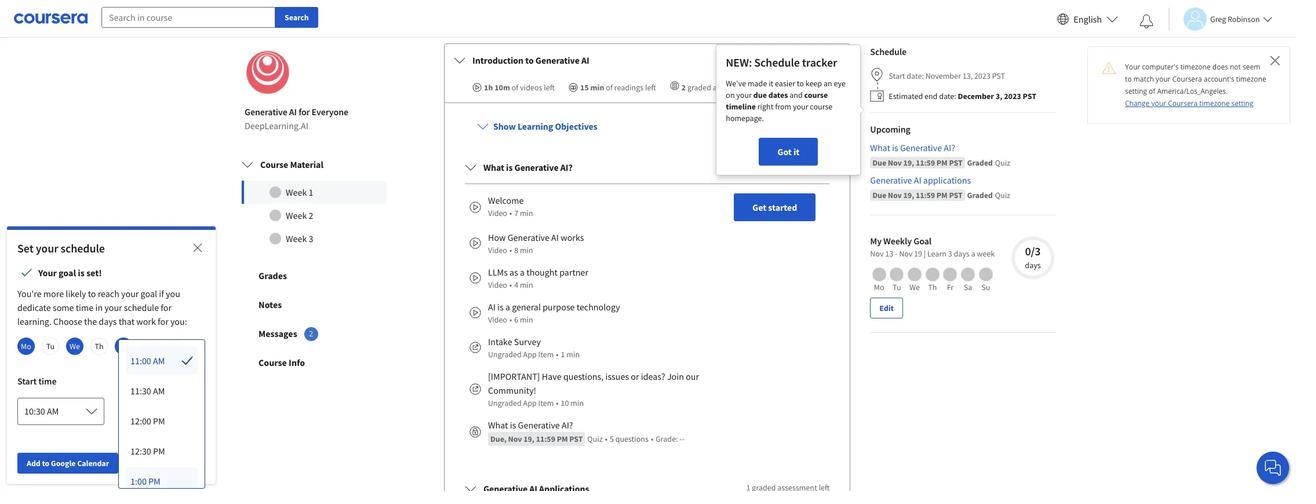 Task type: describe. For each thing, give the bounding box(es) containing it.
10:30
[[24, 406, 45, 417]]

11:00 am button
[[118, 398, 205, 425]]

pm up other calendar
[[153, 446, 165, 457]]

an
[[824, 78, 832, 89]]

generative ai applications link
[[870, 173, 1056, 187]]

notes
[[259, 299, 282, 311]]

time for start time
[[38, 376, 57, 387]]

your right change
[[1151, 99, 1166, 108]]

week for week 2
[[286, 210, 307, 222]]

2 graded assessments left
[[682, 82, 768, 93]]

pst inside what is generative ai? due nov 19, 11:59 pm pst graded quiz
[[949, 158, 963, 168]]

pm right 1:00
[[148, 476, 160, 487]]

change
[[1125, 99, 1150, 108]]

goal inside you're more likely to reach your goal if you dedicate some time in your schedule for learning. choose the days that work for you:
[[141, 288, 157, 300]]

left right videos
[[544, 82, 555, 93]]

ungraded inside intake survey ungraded app item • 1 min
[[488, 350, 522, 360]]

• inside the [important] have questions, issues or ideas? join our community! ungraded app item • 10 min
[[556, 398, 559, 409]]

12:30
[[130, 446, 151, 457]]

your inside right from your course homepage.
[[793, 102, 808, 112]]

1 vertical spatial coursera
[[1168, 99, 1198, 108]]

left right assessment
[[819, 161, 830, 172]]

0 vertical spatial we
[[910, 282, 920, 293]]

nov left 19
[[899, 249, 913, 259]]

week 3
[[286, 233, 313, 245]]

technology
[[577, 302, 620, 313]]

11:59 inside generative ai applications due nov 19, 11:59 pm pst graded quiz
[[916, 190, 935, 201]]

of inside your computer's timezone does not seem to match your coursera account's timezone setting of america/los_angeles. change your coursera timezone setting
[[1149, 86, 1155, 96]]

due
[[753, 90, 767, 100]]

nov left the 13
[[870, 249, 884, 259]]

week for week 3
[[286, 233, 307, 245]]

10:30 am
[[24, 406, 59, 417]]

how
[[488, 232, 506, 244]]

is inside the set your schedule dialog
[[78, 267, 84, 279]]

survey
[[514, 336, 541, 348]]

nov inside what is generative ai? due nov 19, 11:59 pm pst graded quiz
[[888, 158, 902, 168]]

community!
[[488, 385, 536, 397]]

choose
[[53, 316, 82, 328]]

show notifications image
[[1140, 14, 1154, 28]]

- inside the my weekly goal nov 13 - nov 19 | learn 3 days a week
[[895, 249, 897, 259]]

info
[[289, 357, 305, 369]]

ai inside dropdown button
[[581, 55, 589, 66]]

19, for what is generative ai? due nov 19, 11:59 pm pst graded quiz
[[903, 158, 914, 168]]

0 horizontal spatial 2023
[[974, 71, 990, 82]]

objectives
[[555, 121, 597, 132]]

nov inside generative ai applications due nov 19, 11:59 pm pst graded quiz
[[888, 190, 902, 201]]

12:00
[[130, 416, 151, 427]]

min inside welcome video • 7 min
[[520, 208, 533, 219]]

mo inside the set your schedule dialog
[[21, 341, 31, 352]]

week 2 link
[[242, 204, 387, 227]]

to inside you're more likely to reach your goal if you dedicate some time in your schedule for learning. choose the days that work for you:
[[88, 288, 96, 300]]

generative inside generative ai for everyone deeplearning.ai
[[245, 106, 287, 118]]

• inside ai is a general purpose technology video • 6 min
[[509, 315, 512, 325]]

13,
[[963, 71, 973, 82]]

other calendar
[[132, 459, 185, 469]]

thought
[[527, 267, 558, 278]]

due inside generative ai applications due nov 19, 11:59 pm pst graded quiz
[[873, 190, 886, 201]]

0 horizontal spatial schedule
[[754, 55, 800, 70]]

what is generative ai?
[[483, 162, 573, 173]]

video inside ai is a general purpose technology video • 6 min
[[488, 315, 507, 325]]

3,
[[996, 91, 1002, 102]]

dedicate
[[17, 302, 51, 314]]

min right 15
[[590, 82, 604, 93]]

Search in course text field
[[101, 7, 275, 28]]

1 horizontal spatial date:
[[939, 91, 956, 102]]

grades link
[[231, 262, 398, 291]]

goal
[[914, 235, 932, 247]]

have
[[542, 371, 562, 383]]

item inside the [important] have questions, issues or ideas? join our community! ungraded app item • 10 min
[[538, 398, 554, 409]]

learn
[[927, 249, 947, 259]]

account's
[[1204, 74, 1234, 84]]

ai inside generative ai applications due nov 19, 11:59 pm pst graded quiz
[[914, 175, 921, 186]]

am right 11:30
[[153, 385, 165, 397]]

general
[[512, 302, 541, 313]]

min inside intake survey ungraded app item • 1 min
[[567, 350, 580, 360]]

graded for assessments
[[687, 82, 711, 93]]

am up the end time
[[153, 355, 165, 367]]

course inside course timeline
[[804, 90, 828, 100]]

11:00 inside 11:00 am dropdown button
[[125, 406, 146, 417]]

locked image
[[470, 427, 481, 438]]

notes link
[[231, 291, 398, 320]]

dates
[[768, 90, 788, 100]]

to inside dropdown button
[[525, 55, 534, 66]]

your goal is set!
[[38, 267, 102, 279]]

1 vertical spatial for
[[161, 302, 172, 314]]

0 vertical spatial date:
[[907, 71, 924, 82]]

1 graded assessment left
[[746, 161, 830, 172]]

left left dates at the top right of the page
[[757, 82, 768, 93]]

1 horizontal spatial th
[[928, 282, 937, 293]]

it inside got it button
[[793, 146, 799, 158]]

2 vertical spatial for
[[158, 316, 169, 328]]

• inside intake survey ungraded app item • 1 min
[[556, 350, 559, 360]]

assessment
[[777, 161, 817, 172]]

readings
[[614, 82, 643, 93]]

your right the reach
[[121, 288, 139, 300]]

10:30 am button
[[17, 398, 104, 425]]

my weekly goal nov 13 - nov 19 | learn 3 days a week
[[870, 235, 995, 259]]

is for what is generative ai? due, nov 19, 11:59 pm pst quiz • 5 questions • grade: --
[[510, 420, 516, 431]]

sa inside the set your schedule dialog
[[144, 341, 152, 352]]

• left grade:
[[651, 434, 653, 445]]

15
[[580, 82, 589, 93]]

left right readings
[[645, 82, 656, 93]]

work
[[136, 316, 156, 328]]

computer's
[[1142, 62, 1179, 72]]

end time list box
[[119, 340, 205, 492]]

as
[[510, 267, 518, 278]]

generative inside dropdown button
[[536, 55, 580, 66]]

graded for assessment
[[752, 161, 776, 172]]

min inside the [important] have questions, issues or ideas? join our community! ungraded app item • 10 min
[[571, 398, 584, 409]]

12:30 pm
[[130, 446, 165, 457]]

your for your computer's timezone does not seem to match your coursera account's timezone setting of america/los_angeles. change your coursera timezone setting
[[1125, 62, 1140, 72]]

0 vertical spatial setting
[[1125, 86, 1147, 96]]

learning.
[[17, 316, 52, 328]]

december
[[958, 91, 994, 102]]

1:00
[[130, 476, 147, 487]]

1 vertical spatial 2
[[309, 210, 313, 222]]

does
[[1213, 62, 1228, 72]]

your right "in"
[[105, 302, 122, 314]]

what for what is generative ai? due nov 19, 11:59 pm pst graded quiz
[[870, 142, 890, 154]]

a inside the my weekly goal nov 13 - nov 19 | learn 3 days a week
[[971, 249, 975, 259]]

start for start time
[[17, 376, 37, 387]]

issues
[[605, 371, 629, 383]]

0 vertical spatial tu
[[893, 282, 901, 293]]

get started button
[[734, 194, 816, 222]]

generative ai applications due nov 19, 11:59 pm pst graded quiz
[[870, 175, 1010, 201]]

deeplearning.ai image
[[245, 49, 291, 96]]

graded inside generative ai applications due nov 19, 11:59 pm pst graded quiz
[[967, 190, 993, 201]]

week 2
[[286, 210, 313, 222]]

for inside generative ai for everyone deeplearning.ai
[[299, 106, 310, 118]]

is for what is generative ai?
[[506, 162, 513, 173]]

of for readings
[[606, 82, 613, 93]]

generative inside what is generative ai? due, nov 19, 11:59 pm pst quiz • 5 questions • grade: --
[[518, 420, 560, 431]]

✕ button
[[1270, 50, 1280, 70]]

what is generative ai? link
[[870, 141, 1056, 155]]

intake survey ungraded app item • 1 min
[[488, 336, 580, 360]]

add to google calendar
[[27, 459, 109, 469]]

nov inside what is generative ai? due, nov 19, 11:59 pm pst quiz • 5 questions • grade: --
[[508, 434, 522, 445]]

7
[[514, 208, 518, 219]]

to inside button
[[42, 459, 49, 469]]

material
[[290, 159, 323, 171]]

course for course info
[[259, 357, 287, 369]]

12:00 pm
[[130, 416, 165, 427]]

time for end time
[[135, 376, 153, 387]]

started
[[768, 202, 797, 213]]

• left 5
[[605, 434, 607, 445]]

fr inside the set your schedule dialog
[[120, 341, 127, 352]]

due,
[[490, 434, 507, 445]]

and
[[790, 90, 803, 100]]

some
[[53, 302, 74, 314]]

1h
[[484, 82, 493, 93]]

pst inside generative ai applications due nov 19, 11:59 pm pst graded quiz
[[949, 190, 963, 201]]

3 inside the my weekly goal nov 13 - nov 19 | learn 3 days a week
[[948, 249, 952, 259]]

get started
[[752, 202, 797, 213]]

week for week 1
[[286, 187, 307, 198]]

min inside llms as a thought partner video • 4 min
[[520, 280, 533, 291]]

check image
[[20, 266, 34, 280]]

intake
[[488, 336, 512, 348]]

0 horizontal spatial 3
[[309, 233, 313, 245]]

graded inside what is generative ai? due nov 19, 11:59 pm pst graded quiz
[[967, 158, 993, 168]]

1 horizontal spatial fr
[[947, 282, 954, 293]]

introduction
[[472, 55, 524, 66]]

0 vertical spatial coursera
[[1172, 74, 1202, 84]]

week 1 link
[[242, 181, 387, 204]]

your down "computer's"
[[1156, 74, 1171, 84]]

chat with us image
[[1264, 459, 1282, 478]]

new: schedule tracker
[[726, 55, 837, 70]]

on
[[726, 90, 735, 100]]

deeplearning.ai
[[245, 120, 308, 132]]

ai inside ai is a general purpose technology video • 6 min
[[488, 302, 496, 313]]

generative inside what is generative ai? due nov 19, 11:59 pm pst graded quiz
[[900, 142, 942, 154]]

other calendar button
[[128, 453, 190, 474]]

su inside the set your schedule dialog
[[168, 341, 177, 352]]

introduction to generative ai button
[[445, 44, 850, 77]]

you're
[[17, 288, 42, 300]]

• inside llms as a thought partner video • 4 min
[[509, 280, 512, 291]]

quiz for applications
[[995, 190, 1010, 201]]

help center image
[[1266, 461, 1280, 475]]

0 vertical spatial goal
[[59, 267, 76, 279]]

course material button
[[232, 149, 396, 181]]

ai? for what is generative ai? due nov 19, 11:59 pm pst graded quiz
[[944, 142, 955, 154]]

llms
[[488, 267, 508, 278]]

llms as a thought partner video • 4 min
[[488, 267, 588, 291]]

close image
[[191, 241, 205, 255]]

generative ai for everyone deeplearning.ai
[[245, 106, 348, 132]]

everyone
[[312, 106, 348, 118]]



Task type: vqa. For each thing, say whether or not it's contained in the screenshot.
the rightmost credit-
no



Task type: locate. For each thing, give the bounding box(es) containing it.
sa down work at bottom left
[[144, 341, 152, 352]]

ai left general
[[488, 302, 496, 313]]

0 vertical spatial course
[[804, 90, 828, 100]]

0 vertical spatial 11:00 am
[[130, 355, 165, 367]]

1 vertical spatial timezone
[[1236, 74, 1266, 84]]

4
[[514, 280, 518, 291]]

quiz for generative
[[587, 434, 603, 445]]

video inside llms as a thought partner video • 4 min
[[488, 280, 507, 291]]

your right check icon
[[38, 267, 57, 279]]

days down "in"
[[99, 316, 117, 328]]

3 down 'week 2' link
[[309, 233, 313, 245]]

pst up "3,"
[[992, 71, 1005, 82]]

1 vertical spatial we
[[70, 341, 80, 352]]

ai up 15
[[581, 55, 589, 66]]

easier
[[775, 78, 795, 89]]

2 video from the top
[[488, 245, 507, 256]]

your inside we've made it easier to keep an eye on your
[[736, 90, 752, 100]]

week 3 link
[[242, 227, 387, 251]]

1 horizontal spatial graded
[[752, 161, 776, 172]]

0 vertical spatial app
[[523, 350, 537, 360]]

start inside the set your schedule dialog
[[17, 376, 37, 387]]

end
[[925, 91, 938, 102]]

0 horizontal spatial 1
[[309, 187, 313, 198]]

a inside llms as a thought partner video • 4 min
[[520, 267, 525, 278]]

graded down the generative ai applications link
[[967, 190, 993, 201]]

0 horizontal spatial su
[[168, 341, 177, 352]]

1 vertical spatial start
[[17, 376, 37, 387]]

0 horizontal spatial of
[[512, 82, 518, 93]]

video inside how generative ai works video • 8 min
[[488, 245, 507, 256]]

course info
[[259, 357, 305, 369]]

0 vertical spatial sa
[[964, 282, 972, 293]]

min right 8
[[520, 245, 533, 256]]

course inside right from your course homepage.
[[810, 102, 833, 112]]

calendar
[[154, 459, 185, 469]]

app inside the [important] have questions, issues or ideas? join our community! ungraded app item • 10 min
[[523, 398, 537, 409]]

2 horizontal spatial days
[[1025, 260, 1041, 271]]

1 vertical spatial sa
[[144, 341, 152, 352]]

ai left applications
[[914, 175, 921, 186]]

min inside how generative ai works video • 8 min
[[520, 245, 533, 256]]

1 vertical spatial 2023
[[1004, 91, 1021, 102]]

ai? inside what is generative ai? due, nov 19, 11:59 pm pst quiz • 5 questions • grade: --
[[562, 420, 573, 431]]

0 vertical spatial 11:59
[[916, 158, 935, 168]]

su down week
[[981, 282, 990, 293]]

0 vertical spatial timezone
[[1180, 62, 1211, 72]]

0 horizontal spatial schedule
[[61, 241, 105, 256]]

1 video from the top
[[488, 208, 507, 219]]

coursera image
[[14, 9, 88, 28]]

1 vertical spatial fr
[[120, 341, 127, 352]]

pm down 10 at the left bottom of the page
[[557, 434, 568, 445]]

2 vertical spatial 11:59
[[536, 434, 555, 445]]

a inside ai is a general purpose technology video • 6 min
[[505, 302, 510, 313]]

sa
[[964, 282, 972, 293], [144, 341, 152, 352]]

is left the set!
[[78, 267, 84, 279]]

1 horizontal spatial schedule
[[124, 302, 159, 314]]

new:
[[726, 55, 752, 70]]

pm inside generative ai applications due nov 19, 11:59 pm pst graded quiz
[[937, 190, 948, 201]]

week up week 3
[[286, 210, 307, 222]]

schedule up work at bottom left
[[124, 302, 159, 314]]

of down match
[[1149, 86, 1155, 96]]

0/3 days
[[1025, 244, 1041, 271]]

graded
[[687, 82, 711, 93], [752, 161, 776, 172]]

11:00 inside end time list box
[[130, 355, 151, 367]]

1 vertical spatial su
[[168, 341, 177, 352]]

2 horizontal spatial 1
[[746, 161, 750, 172]]

is inside what is generative ai? due, nov 19, 11:59 pm pst quiz • 5 questions • grade: --
[[510, 420, 516, 431]]

11:00 down 11:30
[[125, 406, 146, 417]]

to up "in"
[[88, 288, 96, 300]]

1 horizontal spatial mo
[[874, 282, 884, 293]]

1 horizontal spatial start
[[889, 71, 905, 82]]

course down the 'an'
[[810, 102, 833, 112]]

ai left works
[[551, 232, 559, 244]]

tu up edit
[[893, 282, 901, 293]]

2 vertical spatial timezone
[[1199, 99, 1230, 108]]

mo up edit
[[874, 282, 884, 293]]

goal
[[59, 267, 76, 279], [141, 288, 157, 300]]

schedule inside you're more likely to reach your goal if you dedicate some time in your schedule for learning. choose the days that work for you:
[[124, 302, 159, 314]]

is for what is generative ai? due nov 19, 11:59 pm pst graded quiz
[[892, 142, 898, 154]]

am inside dropdown button
[[148, 406, 160, 417]]

-
[[895, 249, 897, 259], [680, 434, 682, 445], [682, 434, 685, 445]]

2 graded from the top
[[967, 190, 993, 201]]

2 vertical spatial 2
[[309, 329, 313, 339]]

add
[[27, 459, 40, 469]]

schedule up estimated
[[870, 46, 907, 58]]

we've
[[726, 78, 746, 89]]

your for your goal is set!
[[38, 267, 57, 279]]

19, inside what is generative ai? due nov 19, 11:59 pm pst graded quiz
[[903, 158, 914, 168]]

it
[[769, 78, 773, 89], [793, 146, 799, 158]]

timezone down account's at the top right of page
[[1199, 99, 1230, 108]]

days down 0/3 at the right of the page
[[1025, 260, 1041, 271]]

2 for 2
[[309, 329, 313, 339]]

1 vertical spatial 11:00 am
[[125, 406, 160, 417]]

we inside the set your schedule dialog
[[70, 341, 80, 352]]

th
[[928, 282, 937, 293], [95, 341, 104, 352]]

ai
[[581, 55, 589, 66], [289, 106, 297, 118], [914, 175, 921, 186], [551, 232, 559, 244], [488, 302, 496, 313]]

generative inside how generative ai works video • 8 min
[[508, 232, 549, 244]]

show
[[493, 121, 516, 132]]

1 horizontal spatial su
[[981, 282, 990, 293]]

setting
[[1125, 86, 1147, 96], [1231, 99, 1253, 108]]

quiz inside what is generative ai? due nov 19, 11:59 pm pst graded quiz
[[995, 158, 1010, 168]]

19, for what is generative ai? due, nov 19, 11:59 pm pst quiz • 5 questions • grade: --
[[524, 434, 534, 445]]

nov
[[888, 158, 902, 168], [888, 190, 902, 201], [870, 249, 884, 259], [899, 249, 913, 259], [508, 434, 522, 445]]

start for start date: november 13, 2023 pst
[[889, 71, 905, 82]]

quiz left 5
[[587, 434, 603, 445]]

11:59 for what is generative ai? due, nov 19, 11:59 pm pst quiz • 5 questions • grade: --
[[536, 434, 555, 445]]

• inside how generative ai works video • 8 min
[[509, 245, 512, 256]]

0 vertical spatial mo
[[874, 282, 884, 293]]

11:00 up the end time
[[130, 355, 151, 367]]

1 horizontal spatial schedule
[[870, 46, 907, 58]]

other
[[132, 459, 153, 469]]

11:00 am inside dropdown button
[[125, 406, 160, 417]]

got
[[777, 146, 792, 158]]

what for what is generative ai?
[[483, 162, 504, 173]]

ai? up applications
[[944, 142, 955, 154]]

week up the week 2
[[286, 187, 307, 198]]

1 vertical spatial course
[[259, 357, 287, 369]]

a right as on the left bottom
[[520, 267, 525, 278]]

days inside you're more likely to reach your goal if you dedicate some time in your schedule for learning. choose the days that work for you:
[[99, 316, 117, 328]]

th inside dialog
[[95, 341, 104, 352]]

2 vertical spatial 19,
[[524, 434, 534, 445]]

pm
[[937, 158, 948, 168], [937, 190, 948, 201], [153, 416, 165, 427], [557, 434, 568, 445], [153, 446, 165, 457], [148, 476, 160, 487]]

quiz inside generative ai applications due nov 19, 11:59 pm pst graded quiz
[[995, 190, 1010, 201]]

course
[[260, 159, 288, 171], [259, 357, 287, 369]]

1 vertical spatial it
[[793, 146, 799, 158]]

quiz down the generative ai applications link
[[995, 190, 1010, 201]]

0 vertical spatial what
[[870, 142, 890, 154]]

1 horizontal spatial sa
[[964, 282, 972, 293]]

schedule
[[61, 241, 105, 256], [124, 302, 159, 314]]

0 horizontal spatial we
[[70, 341, 80, 352]]

what inside what is generative ai? due nov 19, 11:59 pm pst graded quiz
[[870, 142, 890, 154]]

0 horizontal spatial mo
[[21, 341, 31, 352]]

• left 8
[[509, 245, 512, 256]]

is inside what is generative ai? due nov 19, 11:59 pm pst graded quiz
[[892, 142, 898, 154]]

course inside 'link'
[[259, 357, 287, 369]]

week
[[286, 187, 307, 198], [286, 210, 307, 222], [286, 233, 307, 245]]

11:00 am inside end time list box
[[130, 355, 165, 367]]

homepage.
[[726, 113, 764, 124]]

to up videos
[[525, 55, 534, 66]]

11:59 inside what is generative ai? due nov 19, 11:59 pm pst graded quiz
[[916, 158, 935, 168]]

1 vertical spatial 11:00
[[125, 406, 146, 417]]

graded
[[967, 158, 993, 168], [967, 190, 993, 201]]

2 week from the top
[[286, 210, 307, 222]]

0 vertical spatial days
[[954, 249, 970, 259]]

2 vertical spatial what
[[488, 420, 508, 431]]

a left week
[[971, 249, 975, 259]]

11:59 for what is generative ai? due nov 19, 11:59 pm pst graded quiz
[[916, 158, 935, 168]]

ai? for what is generative ai?
[[560, 162, 573, 173]]

1 app from the top
[[523, 350, 537, 360]]

11:59 down applications
[[916, 190, 935, 201]]

introduction to generative ai
[[472, 55, 589, 66]]

1 vertical spatial 11:59
[[916, 190, 935, 201]]

for down if
[[161, 302, 172, 314]]

1 horizontal spatial it
[[793, 146, 799, 158]]

19, down upcoming
[[903, 158, 914, 168]]

time left "in"
[[76, 302, 93, 314]]

it right got
[[793, 146, 799, 158]]

3 week from the top
[[286, 233, 307, 245]]

0 vertical spatial 2
[[682, 82, 686, 93]]

warning image
[[1102, 61, 1116, 75]]

english button
[[1053, 0, 1123, 38]]

1 up have
[[561, 350, 565, 360]]

due up 'my'
[[873, 190, 886, 201]]

1 vertical spatial graded
[[752, 161, 776, 172]]

pm inside what is generative ai? due nov 19, 11:59 pm pst graded quiz
[[937, 158, 948, 168]]

am inside popup button
[[47, 406, 59, 417]]

13
[[885, 249, 893, 259]]

course left the material on the top left of the page
[[260, 159, 288, 171]]

• up have
[[556, 350, 559, 360]]

0 vertical spatial th
[[928, 282, 937, 293]]

0 horizontal spatial date:
[[907, 71, 924, 82]]

0 horizontal spatial graded
[[687, 82, 711, 93]]

[important]
[[488, 371, 540, 383]]

2 vertical spatial days
[[99, 316, 117, 328]]

2023 right "3,"
[[1004, 91, 1021, 102]]

pst right "3,"
[[1023, 91, 1036, 102]]

1 vertical spatial setting
[[1231, 99, 1253, 108]]

0 vertical spatial ai?
[[944, 142, 955, 154]]

quiz down what is generative ai? link
[[995, 158, 1010, 168]]

due inside what is generative ai? due nov 19, 11:59 pm pst graded quiz
[[873, 158, 886, 168]]

america/los_angeles.
[[1157, 86, 1228, 96]]

tu down learning.
[[46, 341, 55, 352]]

course down keep
[[804, 90, 828, 100]]

0 vertical spatial due
[[873, 158, 886, 168]]

a for purpose
[[505, 302, 510, 313]]

0 vertical spatial it
[[769, 78, 773, 89]]

ungraded down intake on the left bottom of page
[[488, 350, 522, 360]]

11:00
[[130, 355, 151, 367], [125, 406, 146, 417]]

1 vertical spatial 19,
[[903, 190, 914, 201]]

english
[[1074, 13, 1102, 25]]

the
[[84, 316, 97, 328]]

due dates and
[[753, 90, 804, 100]]

mo down learning.
[[21, 341, 31, 352]]

your inside the set your schedule dialog
[[38, 267, 57, 279]]

your down and
[[793, 102, 808, 112]]

1 vertical spatial item
[[538, 398, 554, 409]]

10
[[561, 398, 569, 409]]

2 vertical spatial week
[[286, 233, 307, 245]]

what for what is generative ai? due, nov 19, 11:59 pm pst quiz • 5 questions • grade: --
[[488, 420, 508, 431]]

what up welcome
[[483, 162, 504, 173]]

1 vertical spatial th
[[95, 341, 104, 352]]

set your schedule
[[17, 241, 105, 256]]

1 vertical spatial app
[[523, 398, 537, 409]]

ai up deeplearning.ai
[[289, 106, 297, 118]]

tracker
[[802, 55, 837, 70]]

more
[[43, 288, 64, 300]]

1 horizontal spatial setting
[[1231, 99, 1253, 108]]

2 app from the top
[[523, 398, 537, 409]]

videos
[[520, 82, 542, 93]]

ai? inside what is generative ai? due nov 19, 11:59 pm pst graded quiz
[[944, 142, 955, 154]]

1 vertical spatial quiz
[[995, 190, 1010, 201]]

nov right due,
[[508, 434, 522, 445]]

setting up change
[[1125, 86, 1147, 96]]

1 horizontal spatial time
[[76, 302, 93, 314]]

1 vertical spatial a
[[520, 267, 525, 278]]

10m
[[495, 82, 510, 93]]

to left match
[[1125, 74, 1132, 84]]

it up dates at the top right of the page
[[769, 78, 773, 89]]

1 vertical spatial week
[[286, 210, 307, 222]]

3 right learn
[[948, 249, 952, 259]]

1 horizontal spatial 1
[[561, 350, 565, 360]]

1 horizontal spatial your
[[1125, 62, 1140, 72]]

item inside intake survey ungraded app item • 1 min
[[538, 350, 554, 360]]

2 vertical spatial quiz
[[587, 434, 603, 445]]

our
[[686, 371, 699, 383]]

• left 7 at left top
[[509, 208, 512, 219]]

0 vertical spatial ungraded
[[488, 350, 522, 360]]

0 vertical spatial graded
[[687, 82, 711, 93]]

start up estimated
[[889, 71, 905, 82]]

2 down introduction to generative ai dropdown button
[[682, 82, 686, 93]]

of right 10m
[[512, 82, 518, 93]]

is for ai is a general purpose technology video • 6 min
[[497, 302, 504, 313]]

11:59 up applications
[[916, 158, 935, 168]]

timezone mismatch warning modal dialog
[[1087, 46, 1290, 124]]

is down community!
[[510, 420, 516, 431]]

2 due from the top
[[873, 190, 886, 201]]

ai inside generative ai for everyone deeplearning.ai
[[289, 106, 297, 118]]

11:30 am
[[130, 385, 165, 397]]

pm inside what is generative ai? due, nov 19, 11:59 pm pst quiz • 5 questions • grade: --
[[557, 434, 568, 445]]

am down 11:30 am
[[148, 406, 160, 417]]

3 video from the top
[[488, 280, 507, 291]]

made
[[748, 78, 767, 89]]

4 video from the top
[[488, 315, 507, 325]]

2 vertical spatial 1
[[561, 350, 565, 360]]

0 horizontal spatial your
[[38, 267, 57, 279]]

11:59 inside what is generative ai? due, nov 19, 11:59 pm pst quiz • 5 questions • grade: --
[[536, 434, 555, 445]]

0 vertical spatial course
[[260, 159, 288, 171]]

show learning objectives button
[[468, 113, 607, 140]]

1 left got it button
[[746, 161, 750, 172]]

your inside your computer's timezone does not seem to match your coursera account's timezone setting of america/los_angeles. change your coursera timezone setting
[[1125, 62, 1140, 72]]

video inside welcome video • 7 min
[[488, 208, 507, 219]]

assessments
[[713, 82, 756, 93]]

not
[[1230, 62, 1241, 72]]

• inside welcome video • 7 min
[[509, 208, 512, 219]]

right from your course homepage.
[[726, 102, 833, 124]]

1 inside intake survey ungraded app item • 1 min
[[561, 350, 565, 360]]

keep
[[806, 78, 822, 89]]

pst inside what is generative ai? due, nov 19, 11:59 pm pst quiz • 5 questions • grade: --
[[569, 434, 583, 445]]

of
[[512, 82, 518, 93], [606, 82, 613, 93], [1149, 86, 1155, 96]]

search button
[[275, 7, 318, 28]]

we've made it easier to keep an eye on your
[[726, 78, 846, 100]]

19
[[914, 249, 922, 259]]

11:00 am down 11:30
[[125, 406, 160, 417]]

1 item from the top
[[538, 350, 554, 360]]

generative inside generative ai applications due nov 19, 11:59 pm pst graded quiz
[[870, 175, 912, 186]]

1 vertical spatial what
[[483, 162, 504, 173]]

days inside the my weekly goal nov 13 - nov 19 | learn 3 days a week
[[954, 249, 970, 259]]

date: up estimated
[[907, 71, 924, 82]]

1 ungraded from the top
[[488, 350, 522, 360]]

1 due from the top
[[873, 158, 886, 168]]

1 vertical spatial mo
[[21, 341, 31, 352]]

applications
[[923, 175, 971, 186]]

1 horizontal spatial of
[[606, 82, 613, 93]]

fr
[[947, 282, 954, 293], [120, 341, 127, 352]]

1 horizontal spatial 2023
[[1004, 91, 1021, 102]]

|
[[924, 249, 926, 259]]

course inside dropdown button
[[260, 159, 288, 171]]

for left you: at the bottom
[[158, 316, 169, 328]]

tu inside the set your schedule dialog
[[46, 341, 55, 352]]

1 horizontal spatial tu
[[893, 282, 901, 293]]

is inside ai is a general purpose technology video • 6 min
[[497, 302, 504, 313]]

upcoming
[[870, 124, 911, 135]]

min right 10 at the left bottom of the page
[[571, 398, 584, 409]]

0 vertical spatial quiz
[[995, 158, 1010, 168]]

what down upcoming
[[870, 142, 890, 154]]

to inside your computer's timezone does not seem to match your coursera account's timezone setting of america/los_angeles. change your coursera timezone setting
[[1125, 74, 1132, 84]]

course for course material
[[260, 159, 288, 171]]

ai inside how generative ai works video • 8 min
[[551, 232, 559, 244]]

1 vertical spatial your
[[38, 267, 57, 279]]

reach
[[98, 288, 119, 300]]

✕
[[1270, 50, 1280, 70]]

match
[[1134, 74, 1154, 84]]

video down welcome
[[488, 208, 507, 219]]

su down you: at the bottom
[[168, 341, 177, 352]]

0 horizontal spatial days
[[99, 316, 117, 328]]

schedule up easier
[[754, 55, 800, 70]]

1 horizontal spatial a
[[520, 267, 525, 278]]

1 week from the top
[[286, 187, 307, 198]]

google
[[51, 459, 76, 469]]

what up due,
[[488, 420, 508, 431]]

what inside what is generative ai? due, nov 19, 11:59 pm pst quiz • 5 questions • grade: --
[[488, 420, 508, 431]]

to
[[525, 55, 534, 66], [1125, 74, 1132, 84], [797, 78, 804, 89], [88, 288, 96, 300], [42, 459, 49, 469]]

my
[[870, 235, 882, 247]]

to inside we've made it easier to keep an eye on your
[[797, 78, 804, 89]]

1 horizontal spatial days
[[954, 249, 970, 259]]

19, inside generative ai applications due nov 19, 11:59 pm pst graded quiz
[[903, 190, 914, 201]]

of for videos
[[512, 82, 518, 93]]

it inside we've made it easier to keep an eye on your
[[769, 78, 773, 89]]

item left 10 at the left bottom of the page
[[538, 398, 554, 409]]

1 graded from the top
[[967, 158, 993, 168]]

coursera up the america/los_angeles.
[[1172, 74, 1202, 84]]

edit
[[880, 303, 894, 314]]

2 vertical spatial ai?
[[562, 420, 573, 431]]

due down upcoming
[[873, 158, 886, 168]]

partner
[[559, 267, 588, 278]]

estimated end date: december 3, 2023 pst
[[889, 91, 1036, 102]]

2 item from the top
[[538, 398, 554, 409]]

1 horizontal spatial goal
[[141, 288, 157, 300]]

2 for 2 graded assessments left
[[682, 82, 686, 93]]

1 vertical spatial 1
[[309, 187, 313, 198]]

app inside intake survey ungraded app item • 1 min
[[523, 350, 537, 360]]

0 horizontal spatial fr
[[120, 341, 127, 352]]

your right set
[[36, 241, 58, 256]]

quiz inside what is generative ai? due, nov 19, 11:59 pm pst quiz • 5 questions • grade: --
[[587, 434, 603, 445]]

min right 7 at left top
[[520, 208, 533, 219]]

a left general
[[505, 302, 510, 313]]

questions
[[615, 434, 649, 445]]

0 vertical spatial 2023
[[974, 71, 990, 82]]

fr down "that"
[[120, 341, 127, 352]]

for left everyone on the left top
[[299, 106, 310, 118]]

2 ungraded from the top
[[488, 398, 522, 409]]

19, inside what is generative ai? due, nov 19, 11:59 pm pst quiz • 5 questions • grade: --
[[524, 434, 534, 445]]

2 horizontal spatial of
[[1149, 86, 1155, 96]]

video down llms
[[488, 280, 507, 291]]

ai? for what is generative ai? due, nov 19, 11:59 pm pst quiz • 5 questions • grade: --
[[562, 420, 573, 431]]

min inside ai is a general purpose technology video • 6 min
[[520, 315, 533, 325]]

1 vertical spatial ai?
[[560, 162, 573, 173]]

pm down applications
[[937, 190, 948, 201]]

goal up likely
[[59, 267, 76, 279]]

0 horizontal spatial setting
[[1125, 86, 1147, 96]]

a for partner
[[520, 267, 525, 278]]

ungraded inside the [important] have questions, issues or ideas? join our community! ungraded app item • 10 min
[[488, 398, 522, 409]]

left
[[544, 82, 555, 93], [645, 82, 656, 93], [757, 82, 768, 93], [819, 161, 830, 172]]

add to google calendar button
[[17, 453, 118, 474]]

0 vertical spatial 19,
[[903, 158, 914, 168]]

0 vertical spatial 11:00
[[130, 355, 151, 367]]

timezone up the america/los_angeles.
[[1180, 62, 1211, 72]]

1 vertical spatial schedule
[[124, 302, 159, 314]]

to right add
[[42, 459, 49, 469]]

your
[[1125, 62, 1140, 72], [38, 267, 57, 279]]

coursera down the america/los_angeles.
[[1168, 99, 1198, 108]]

time inside you're more likely to reach your goal if you dedicate some time in your schedule for learning. choose the days that work for you:
[[76, 302, 93, 314]]

days
[[954, 249, 970, 259], [1025, 260, 1041, 271], [99, 316, 117, 328]]

min
[[590, 82, 604, 93], [520, 208, 533, 219], [520, 245, 533, 256], [520, 280, 533, 291], [520, 315, 533, 325], [567, 350, 580, 360], [571, 398, 584, 409]]

course left 'info'
[[259, 357, 287, 369]]

seem
[[1243, 62, 1260, 72]]

pm right 12:00
[[153, 416, 165, 427]]

2 up course info 'link'
[[309, 329, 313, 339]]

11:59
[[916, 158, 935, 168], [916, 190, 935, 201], [536, 434, 555, 445]]

set your schedule dialog
[[7, 227, 216, 485]]



